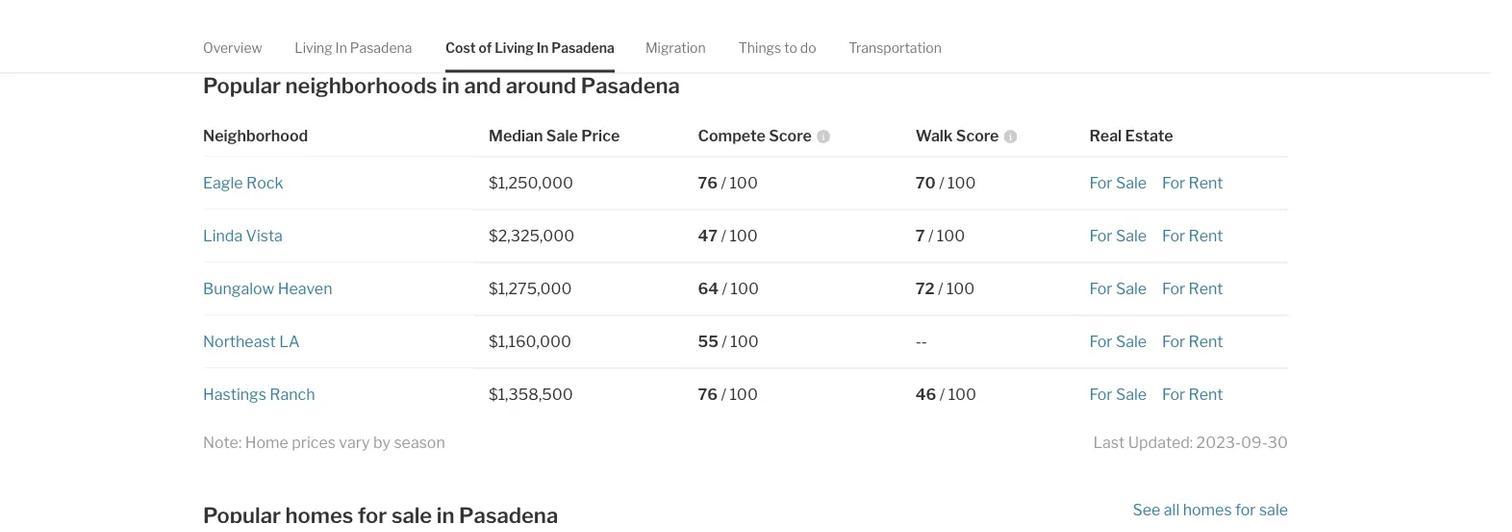 Task type: vqa. For each thing, say whether or not it's contained in the screenshot.
perfect
no



Task type: locate. For each thing, give the bounding box(es) containing it.
100 right 55
[[730, 333, 759, 352]]

2 for sale from the top
[[1090, 227, 1147, 246]]

for sale
[[1090, 174, 1147, 193], [1090, 227, 1147, 246], [1090, 280, 1147, 299], [1090, 333, 1147, 352], [1090, 386, 1147, 405]]

by
[[373, 434, 391, 453]]

for for 7 / 100 for sale link
[[1090, 227, 1113, 246]]

100 right 64
[[731, 280, 759, 299]]

for for 70 / 100's for sale link
[[1090, 174, 1113, 193]]

76 / 100 down 55 / 100
[[698, 386, 758, 405]]

2 for sale link from the top
[[1090, 227, 1147, 246]]

2 for rent from the top
[[1162, 227, 1223, 246]]

in up neighborhoods
[[335, 39, 347, 56]]

1 76 from the top
[[698, 174, 718, 193]]

bungalow heaven
[[203, 280, 332, 299]]

for rent for 7 / 100
[[1162, 227, 1223, 246]]

76 for $1,358,500
[[698, 386, 718, 405]]

for
[[1090, 174, 1113, 193], [1162, 174, 1185, 193], [1090, 227, 1113, 246], [1162, 227, 1185, 246], [1090, 280, 1113, 299], [1162, 280, 1185, 299], [1090, 333, 1113, 352], [1162, 333, 1185, 352], [1090, 386, 1113, 405], [1162, 386, 1185, 405]]

76 for $1,250,000
[[698, 174, 718, 193]]

5 for rent from the top
[[1162, 386, 1223, 405]]

popular
[[203, 73, 281, 99]]

2023-
[[1196, 434, 1241, 453]]

la
[[279, 333, 300, 352]]

living inside "link"
[[495, 39, 534, 56]]

score
[[769, 127, 812, 146], [956, 127, 999, 146]]

/ down compete at the top of the page
[[721, 174, 726, 193]]

1 vertical spatial 76
[[698, 386, 718, 405]]

in
[[335, 39, 347, 56], [537, 39, 549, 56]]

in inside 'link'
[[335, 39, 347, 56]]

last updated: 2023-09-30
[[1093, 434, 1288, 453]]

76 / 100 for $1,358,500
[[698, 386, 758, 405]]

1 76 / 100 from the top
[[698, 174, 758, 193]]

1 horizontal spatial score
[[956, 127, 999, 146]]

0 horizontal spatial in
[[335, 39, 347, 56]]

2 rent from the top
[[1189, 227, 1223, 246]]

100 right 47
[[730, 227, 758, 246]]

walk
[[916, 127, 953, 146]]

last
[[1093, 434, 1125, 453]]

46
[[916, 386, 936, 405]]

for sale for 70 / 100
[[1090, 174, 1147, 193]]

3 for sale from the top
[[1090, 280, 1147, 299]]

7 / 100
[[916, 227, 965, 246]]

for rent link for 70 / 100
[[1162, 174, 1223, 193]]

do
[[800, 39, 816, 56]]

see all homes for sale link
[[1133, 500, 1288, 524]]

transportation
[[849, 39, 942, 56]]

/
[[721, 174, 726, 193], [939, 174, 944, 193], [721, 227, 726, 246], [928, 227, 934, 246], [722, 280, 727, 299], [938, 280, 943, 299], [722, 333, 727, 352], [721, 386, 726, 405], [940, 386, 945, 405]]

1 for sale link from the top
[[1090, 174, 1147, 193]]

things to do link
[[739, 23, 816, 72]]

for rent link for 7 / 100
[[1162, 227, 1223, 246]]

cost of living in pasadena
[[445, 39, 615, 56]]

score for compete score
[[769, 127, 812, 146]]

pasadena inside living in pasadena 'link'
[[350, 39, 412, 56]]

1 horizontal spatial in
[[537, 39, 549, 56]]

score right compete at the top of the page
[[769, 127, 812, 146]]

for for 2nd "for rent" link from the bottom
[[1162, 333, 1185, 352]]

64
[[698, 280, 719, 299]]

northeast la
[[203, 333, 300, 352]]

score for walk score
[[956, 127, 999, 146]]

/ right 55
[[722, 333, 727, 352]]

bungalow heaven link
[[203, 280, 332, 299]]

100 right 7
[[937, 227, 965, 246]]

5 for sale from the top
[[1090, 386, 1147, 405]]

47 / 100
[[698, 227, 758, 246]]

-
[[916, 333, 921, 352], [921, 333, 927, 352]]

things
[[739, 39, 781, 56]]

76 down compete at the top of the page
[[698, 174, 718, 193]]

pasadena up around
[[552, 39, 615, 56]]

for sale link
[[1090, 174, 1147, 193], [1090, 227, 1147, 246], [1090, 280, 1147, 299], [1090, 333, 1147, 352], [1090, 386, 1147, 405]]

things to do
[[739, 39, 816, 56]]

0 vertical spatial 76 / 100
[[698, 174, 758, 193]]

1 living from the left
[[295, 39, 332, 56]]

1 score from the left
[[769, 127, 812, 146]]

5 rent from the top
[[1189, 386, 1223, 405]]

living
[[295, 39, 332, 56], [495, 39, 534, 56]]

score right walk
[[956, 127, 999, 146]]

2 for rent link from the top
[[1162, 227, 1223, 246]]

5 for sale link from the top
[[1090, 386, 1147, 405]]

in
[[442, 73, 460, 99]]

for for for sale link corresponding to 46 / 100
[[1090, 386, 1113, 405]]

3 for sale link from the top
[[1090, 280, 1147, 299]]

100
[[730, 174, 758, 193], [948, 174, 976, 193], [730, 227, 758, 246], [937, 227, 965, 246], [731, 280, 759, 299], [947, 280, 975, 299], [730, 333, 759, 352], [730, 386, 758, 405], [948, 386, 977, 405]]

2 living from the left
[[495, 39, 534, 56]]

pasadena up 'price'
[[581, 73, 680, 99]]

5 for rent link from the top
[[1162, 386, 1223, 405]]

median sale price
[[489, 127, 620, 146]]

living up neighborhoods
[[295, 39, 332, 56]]

for rent
[[1162, 174, 1223, 193], [1162, 227, 1223, 246], [1162, 280, 1223, 299], [1162, 333, 1223, 352], [1162, 386, 1223, 405]]

0 horizontal spatial score
[[769, 127, 812, 146]]

100 down 55 / 100
[[730, 386, 758, 405]]

in up around
[[537, 39, 549, 56]]

sale
[[546, 127, 578, 146], [1116, 174, 1147, 193], [1116, 227, 1147, 246], [1116, 280, 1147, 299], [1116, 333, 1147, 352], [1116, 386, 1147, 405]]

sale for 70 / 100
[[1116, 174, 1147, 193]]

for for 4th for sale link from the top
[[1090, 333, 1113, 352]]

2 score from the left
[[956, 127, 999, 146]]

pasadena up neighborhoods
[[350, 39, 412, 56]]

0 vertical spatial 76
[[698, 174, 718, 193]]

4 for rent from the top
[[1162, 333, 1223, 352]]

2 in from the left
[[537, 39, 549, 56]]

1 in from the left
[[335, 39, 347, 56]]

$1,358,500
[[489, 386, 573, 405]]

0 horizontal spatial living
[[295, 39, 332, 56]]

cost
[[445, 39, 476, 56]]

1 for sale from the top
[[1090, 174, 1147, 193]]

living in pasadena
[[295, 39, 412, 56]]

76 down 55
[[698, 386, 718, 405]]

transportation link
[[849, 23, 942, 72]]

55 / 100
[[698, 333, 759, 352]]

76 / 100
[[698, 174, 758, 193], [698, 386, 758, 405]]

note: home prices vary by season
[[203, 434, 445, 453]]

76
[[698, 174, 718, 193], [698, 386, 718, 405]]

living in pasadena link
[[295, 23, 412, 72]]

1 for rent link from the top
[[1162, 174, 1223, 193]]

living right of
[[495, 39, 534, 56]]

for for "for rent" link associated with 72 / 100
[[1162, 280, 1185, 299]]

for rent for 70 / 100
[[1162, 174, 1223, 193]]

1 vertical spatial 76 / 100
[[698, 386, 758, 405]]

northeast la link
[[203, 333, 300, 352]]

100 right 46
[[948, 386, 977, 405]]

2 76 from the top
[[698, 386, 718, 405]]

3 for rent link from the top
[[1162, 280, 1223, 299]]

1 rent from the top
[[1189, 174, 1223, 193]]

1 for rent from the top
[[1162, 174, 1223, 193]]

2 76 / 100 from the top
[[698, 386, 758, 405]]

sale for 72 / 100
[[1116, 280, 1147, 299]]

4 for sale link from the top
[[1090, 333, 1147, 352]]

3 for rent from the top
[[1162, 280, 1223, 299]]

76 / 100 down compete at the top of the page
[[698, 174, 758, 193]]

in inside "link"
[[537, 39, 549, 56]]

3 rent from the top
[[1189, 280, 1223, 299]]

home
[[245, 434, 288, 453]]

for for "for rent" link corresponding to 70 / 100
[[1162, 174, 1185, 193]]

7
[[916, 227, 925, 246]]

note:
[[203, 434, 242, 453]]

for rent link
[[1162, 174, 1223, 193], [1162, 227, 1223, 246], [1162, 280, 1223, 299], [1162, 333, 1223, 352], [1162, 386, 1223, 405]]

1 horizontal spatial living
[[495, 39, 534, 56]]

and
[[464, 73, 501, 99]]

of
[[479, 39, 492, 56]]



Task type: describe. For each thing, give the bounding box(es) containing it.
sale for 7 / 100
[[1116, 227, 1147, 246]]

pasadena inside cost of living in pasadena "link"
[[552, 39, 615, 56]]

living inside 'link'
[[295, 39, 332, 56]]

/ right 7
[[928, 227, 934, 246]]

for sale for 72 / 100
[[1090, 280, 1147, 299]]

1 - from the left
[[916, 333, 921, 352]]

neighborhood
[[203, 127, 308, 146]]

09-
[[1241, 434, 1268, 453]]

updated:
[[1128, 434, 1193, 453]]

cost of living in pasadena link
[[445, 23, 615, 72]]

64 / 100
[[698, 280, 759, 299]]

55
[[698, 333, 719, 352]]

/ right 70
[[939, 174, 944, 193]]

for sale for 7 / 100
[[1090, 227, 1147, 246]]

46 / 100
[[916, 386, 977, 405]]

homes
[[1183, 501, 1232, 520]]

70
[[916, 174, 936, 193]]

all
[[1164, 501, 1180, 520]]

/ right 64
[[722, 280, 727, 299]]

for sale for 46 / 100
[[1090, 386, 1147, 405]]

to
[[784, 39, 797, 56]]

for for for sale link associated with 72 / 100
[[1090, 280, 1113, 299]]

sale
[[1259, 501, 1288, 520]]

linda vista
[[203, 227, 283, 246]]

rent for 46 / 100
[[1189, 386, 1223, 405]]

linda
[[203, 227, 243, 246]]

neighborhoods
[[285, 73, 437, 99]]

for sale link for 72 / 100
[[1090, 280, 1147, 299]]

see all homes for sale
[[1133, 501, 1288, 520]]

$1,160,000
[[489, 333, 571, 352]]

2 - from the left
[[921, 333, 927, 352]]

for rent link for 46 / 100
[[1162, 386, 1223, 405]]

for rent link for 72 / 100
[[1162, 280, 1223, 299]]

/ down 55 / 100
[[721, 386, 726, 405]]

for sale link for 7 / 100
[[1090, 227, 1147, 246]]

/ right 47
[[721, 227, 726, 246]]

72 / 100
[[916, 280, 975, 299]]

47
[[698, 227, 718, 246]]

/ right 46
[[940, 386, 945, 405]]

northeast
[[203, 333, 276, 352]]

sale for 46 / 100
[[1116, 386, 1147, 405]]

compete
[[698, 127, 766, 146]]

overview link
[[203, 23, 262, 72]]

4 for sale from the top
[[1090, 333, 1147, 352]]

4 for rent link from the top
[[1162, 333, 1223, 352]]

100 right 70
[[948, 174, 976, 193]]

for for "for rent" link corresponding to 46 / 100
[[1162, 386, 1185, 405]]

/ right 72
[[938, 280, 943, 299]]

30
[[1268, 434, 1288, 453]]

hastings
[[203, 386, 266, 405]]

for for 7 / 100 "for rent" link
[[1162, 227, 1185, 246]]

migration
[[645, 39, 706, 56]]

for rent for 72 / 100
[[1162, 280, 1223, 299]]

popular neighborhoods in and around pasadena
[[203, 73, 680, 99]]

$1,250,000
[[489, 174, 573, 193]]

ranch
[[270, 386, 315, 405]]

median
[[489, 127, 543, 146]]

70 / 100
[[916, 174, 976, 193]]

migration link
[[645, 23, 706, 72]]

walk score
[[916, 127, 999, 146]]

real estate
[[1090, 127, 1173, 146]]

rent for 70 / 100
[[1189, 174, 1223, 193]]

hastings ranch
[[203, 386, 315, 405]]

for rent for 46 / 100
[[1162, 386, 1223, 405]]

eagle
[[203, 174, 243, 193]]

price
[[581, 127, 620, 146]]

rent for 7 / 100
[[1189, 227, 1223, 246]]

for sale link for 46 / 100
[[1090, 386, 1147, 405]]

vary
[[339, 434, 370, 453]]

prices
[[292, 434, 336, 453]]

72
[[916, 280, 935, 299]]

for
[[1235, 501, 1256, 520]]

linda vista link
[[203, 227, 283, 246]]

--
[[916, 333, 927, 352]]

bungalow
[[203, 280, 275, 299]]

76 / 100 for $1,250,000
[[698, 174, 758, 193]]

hastings ranch link
[[203, 386, 315, 405]]

rent for 72 / 100
[[1189, 280, 1223, 299]]

4 rent from the top
[[1189, 333, 1223, 352]]

eagle rock link
[[203, 174, 283, 193]]

see
[[1133, 501, 1161, 520]]

rock
[[246, 174, 283, 193]]

for sale link for 70 / 100
[[1090, 174, 1147, 193]]

$1,275,000
[[489, 280, 572, 299]]

around
[[506, 73, 576, 99]]

real
[[1090, 127, 1122, 146]]

estate
[[1125, 127, 1173, 146]]

overview
[[203, 39, 262, 56]]

$2,325,000
[[489, 227, 575, 246]]

100 down compete score
[[730, 174, 758, 193]]

eagle rock
[[203, 174, 283, 193]]

heaven
[[278, 280, 332, 299]]

compete score
[[698, 127, 812, 146]]

100 right 72
[[947, 280, 975, 299]]

season
[[394, 434, 445, 453]]

vista
[[246, 227, 283, 246]]



